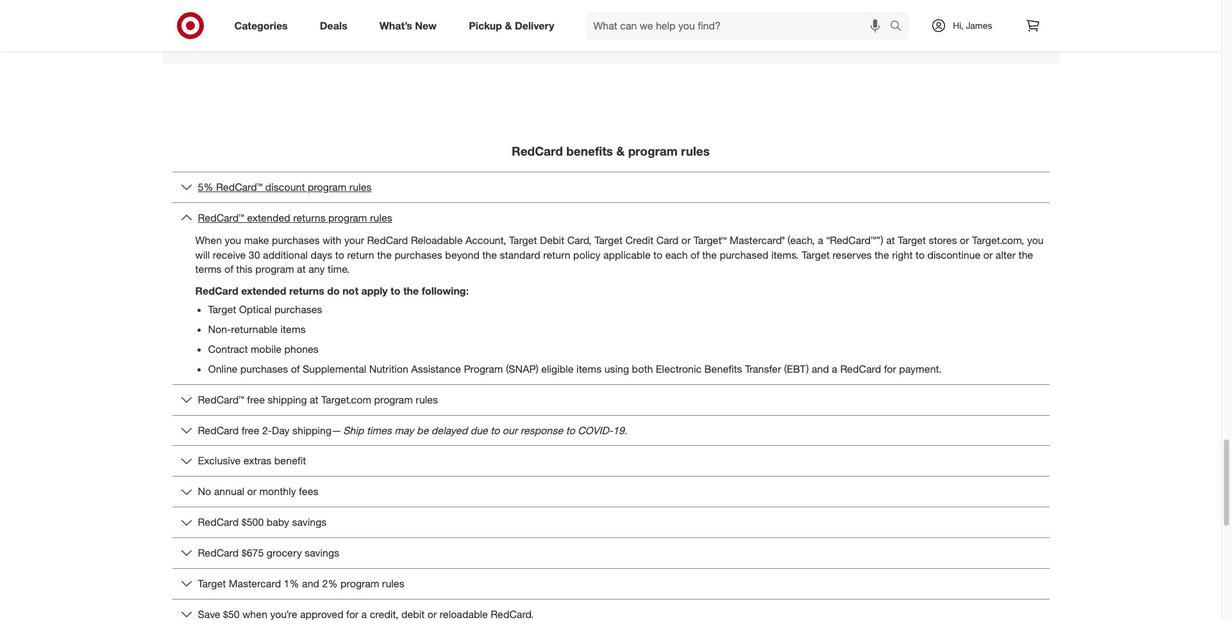 Task type: locate. For each thing, give the bounding box(es) containing it.
target down redcard™ extended returns program rules dropdown button
[[595, 234, 623, 247]]

a inside when you make purchases with your redcard reloadable account, target debit card, target credit card or target™ mastercard® (each, a "redcard™") at target stores or target.com, you will receive 30 additional days to return the purchases beyond the standard return policy applicable to each of the purchased items. target reserves the right to discontinue or alter the terms of this program at any time.
[[818, 234, 823, 247]]

1 horizontal spatial items
[[577, 363, 602, 376]]

—
[[332, 424, 340, 437]]

1 vertical spatial a
[[832, 363, 837, 376]]

to up time.
[[335, 249, 344, 261]]

returns for do
[[289, 285, 324, 298]]

savings for redcard $500 baby savings
[[292, 516, 327, 529]]

return down the your
[[347, 249, 374, 261]]

non-
[[208, 323, 231, 336]]

0 horizontal spatial items
[[281, 323, 306, 336]]

and inside target mastercard 1% and 2% program rules dropdown button
[[302, 578, 319, 590]]

0 horizontal spatial return
[[347, 249, 374, 261]]

extras
[[244, 455, 271, 468]]

redcard™ extended returns program rules button
[[172, 203, 1049, 233]]

discount
[[265, 181, 305, 194]]

& right pickup
[[505, 19, 512, 32]]

redcard™ inside dropdown button
[[198, 211, 244, 224]]

account,
[[465, 234, 506, 247]]

0 vertical spatial free
[[247, 394, 265, 406]]

online
[[208, 363, 237, 376]]

mastercard
[[229, 578, 281, 590]]

any
[[309, 263, 325, 276]]

extended up make
[[247, 211, 290, 224]]

at left any on the top of page
[[297, 263, 306, 276]]

extended
[[247, 211, 290, 224], [241, 285, 286, 298]]

deals
[[320, 19, 347, 32]]

delayed
[[431, 424, 467, 437]]

savings down "fees"
[[292, 516, 327, 529]]

redcard $500 baby savings
[[198, 516, 327, 529]]

returns inside dropdown button
[[293, 211, 326, 224]]

details
[[361, 30, 383, 39]]

redcard left for
[[840, 363, 881, 376]]

0 vertical spatial items
[[281, 323, 306, 336]]

target left mastercard
[[198, 578, 226, 590]]

program inside dropdown button
[[328, 211, 367, 224]]

0 vertical spatial a
[[818, 234, 823, 247]]

0 vertical spatial savings
[[292, 516, 327, 529]]

redcard right the your
[[367, 234, 408, 247]]

$500
[[242, 516, 264, 529]]

return down debit
[[543, 249, 570, 261]]

rules for 5% redcard™ discount program rules
[[349, 181, 372, 194]]

hi, james
[[953, 20, 992, 31]]

not
[[343, 285, 358, 298]]

5% redcard™ discount program rules
[[198, 181, 372, 194]]

to right apply
[[391, 285, 400, 298]]

items left using
[[577, 363, 602, 376]]

at left target.com on the bottom left of the page
[[310, 394, 318, 406]]

program up 5% redcard™ discount program rules dropdown button
[[628, 144, 678, 159]]

with
[[322, 234, 341, 247]]

items up phones
[[281, 323, 306, 336]]

what's
[[379, 19, 412, 32]]

each
[[665, 249, 688, 261]]

1 horizontal spatial you
[[1027, 234, 1044, 247]]

redcard™ for free
[[198, 394, 244, 406]]

or up each
[[681, 234, 691, 247]]

redcard up exclusive
[[198, 424, 239, 437]]

free left "2-"
[[242, 424, 259, 437]]

redcard down annual
[[198, 516, 239, 529]]

of down phones
[[291, 363, 300, 376]]

(ebt)
[[784, 363, 809, 376]]

0 vertical spatial and
[[812, 363, 829, 376]]

shipping up day
[[268, 394, 307, 406]]

0 horizontal spatial a
[[818, 234, 823, 247]]

0 vertical spatial extended
[[247, 211, 290, 224]]

0 horizontal spatial you
[[225, 234, 241, 247]]

0 vertical spatial returns
[[293, 211, 326, 224]]

deals link
[[309, 12, 363, 40]]

purchases down the contract mobile phones
[[240, 363, 288, 376]]

the
[[377, 249, 392, 261], [482, 249, 497, 261], [702, 249, 717, 261], [875, 249, 889, 261], [1019, 249, 1033, 261], [403, 285, 419, 298]]

0 horizontal spatial at
[[297, 263, 306, 276]]

electronic
[[656, 363, 702, 376]]

returns down any on the top of page
[[289, 285, 324, 298]]

day
[[272, 424, 290, 437]]

exclusive extras benefit
[[198, 455, 306, 468]]

at up right
[[886, 234, 895, 247]]

what's new
[[379, 19, 437, 32]]

and right '1%'
[[302, 578, 319, 590]]

returns up with
[[293, 211, 326, 224]]

target™
[[694, 234, 727, 247]]

credit
[[625, 234, 654, 247]]

2 you from the left
[[1027, 234, 1044, 247]]

the up apply
[[377, 249, 392, 261]]

free for redcard™
[[247, 394, 265, 406]]

the left following:
[[403, 285, 419, 298]]

1 vertical spatial shipping
[[292, 424, 332, 437]]

eligible
[[541, 363, 574, 376]]

1 horizontal spatial a
[[832, 363, 837, 376]]

and right the (ebt)
[[812, 363, 829, 376]]

redcard™ free shipping at target.com program rules button
[[172, 385, 1049, 415]]

program inside when you make purchases with your redcard reloadable account, target debit card, target credit card or target™ mastercard® (each, a "redcard™") at target stores or target.com, you will receive 30 additional days to return the purchases beyond the standard return policy applicable to each of the purchased items. target reserves the right to discontinue or alter the terms of this program at any time.
[[255, 263, 294, 276]]

1 vertical spatial &
[[616, 144, 625, 159]]

2 vertical spatial redcard™
[[198, 394, 244, 406]]

1 horizontal spatial at
[[310, 394, 318, 406]]

extended inside redcard™ extended returns program rules dropdown button
[[247, 211, 290, 224]]

free inside dropdown button
[[247, 394, 265, 406]]

debit
[[540, 234, 564, 247]]

redcard™ right 5%
[[216, 181, 263, 194]]

1 vertical spatial savings
[[305, 547, 339, 560]]

when you make purchases with your redcard reloadable account, target debit card, target credit card or target™ mastercard® (each, a "redcard™") at target stores or target.com, you will receive 30 additional days to return the purchases beyond the standard return policy applicable to each of the purchased items. target reserves the right to discontinue or alter the terms of this program at any time.
[[195, 234, 1044, 276]]

target up right
[[898, 234, 926, 247]]

shipping inside dropdown button
[[268, 394, 307, 406]]

rules
[[681, 144, 710, 159], [349, 181, 372, 194], [370, 211, 392, 224], [416, 394, 438, 406], [382, 578, 404, 590]]

0 vertical spatial shipping
[[268, 394, 307, 406]]

2 horizontal spatial at
[[886, 234, 895, 247]]

ship
[[343, 424, 364, 437]]

1 vertical spatial returns
[[289, 285, 324, 298]]

1 vertical spatial items
[[577, 363, 602, 376]]

redcard left 'benefits'
[[512, 144, 563, 159]]

0 horizontal spatial and
[[302, 578, 319, 590]]

target up standard on the left of the page
[[509, 234, 537, 247]]

0 horizontal spatial of
[[224, 263, 233, 276]]

assistance
[[411, 363, 461, 376]]

redcard $675 grocery savings button
[[172, 539, 1049, 569]]

redcard™ down online
[[198, 394, 244, 406]]

program down additional
[[255, 263, 294, 276]]

free
[[247, 394, 265, 406], [242, 424, 259, 437]]

at
[[886, 234, 895, 247], [297, 263, 306, 276], [310, 394, 318, 406]]

this
[[236, 263, 253, 276]]

the right alter
[[1019, 249, 1033, 261]]

purchases down reloadable
[[395, 249, 442, 261]]

mobile
[[251, 343, 282, 356]]

redcard inside when you make purchases with your redcard reloadable account, target debit card, target credit card or target™ mastercard® (each, a "redcard™") at target stores or target.com, you will receive 30 additional days to return the purchases beyond the standard return policy applicable to each of the purchased items. target reserves the right to discontinue or alter the terms of this program at any time.
[[367, 234, 408, 247]]

shipping down redcard™ free shipping at target.com program rules
[[292, 424, 332, 437]]

extended for redcard
[[241, 285, 286, 298]]

redcard left $675
[[198, 547, 239, 560]]

rules for redcard™ extended returns program rules
[[370, 211, 392, 224]]

redcard down terms
[[195, 285, 238, 298]]

& right 'benefits'
[[616, 144, 625, 159]]

1 horizontal spatial return
[[543, 249, 570, 261]]

returnable
[[231, 323, 278, 336]]

program down nutrition in the bottom left of the page
[[374, 394, 413, 406]]

What can we help you find? suggestions appear below search field
[[586, 12, 893, 40]]

you up receive at the left top
[[225, 234, 241, 247]]

a right '(each,'
[[818, 234, 823, 247]]

program
[[628, 144, 678, 159], [308, 181, 346, 194], [328, 211, 367, 224], [255, 263, 294, 276], [374, 394, 413, 406], [341, 578, 379, 590]]

following:
[[422, 285, 469, 298]]

free up "2-"
[[247, 394, 265, 406]]

rules inside dropdown button
[[370, 211, 392, 224]]

1 vertical spatial and
[[302, 578, 319, 590]]

a right the (ebt)
[[832, 363, 837, 376]]

purchases up additional
[[272, 234, 320, 247]]

target down '(each,'
[[802, 249, 830, 261]]

redcard™ up when
[[198, 211, 244, 224]]

be
[[417, 424, 428, 437]]

to left the our on the bottom of page
[[491, 424, 500, 437]]

hi,
[[953, 20, 964, 31]]

you right target.com,
[[1027, 234, 1044, 247]]

0 vertical spatial &
[[505, 19, 512, 32]]

redcard extended returns do not apply to the following:
[[195, 285, 469, 298]]

search button
[[884, 12, 915, 42]]

1 horizontal spatial &
[[616, 144, 625, 159]]

2 vertical spatial of
[[291, 363, 300, 376]]

&
[[505, 19, 512, 32], [616, 144, 625, 159]]

extended up target optical purchases
[[241, 285, 286, 298]]

of right each
[[691, 249, 700, 261]]

the down target™
[[702, 249, 717, 261]]

or right annual
[[247, 486, 257, 498]]

"redcard™")
[[826, 234, 883, 247]]

1 vertical spatial redcard™
[[198, 211, 244, 224]]

of down receive at the left top
[[224, 263, 233, 276]]

returns
[[293, 211, 326, 224], [289, 285, 324, 298]]

1 vertical spatial extended
[[241, 285, 286, 298]]

1 vertical spatial at
[[297, 263, 306, 276]]

5% redcard™ discount program rules button
[[172, 172, 1049, 202]]

program up the your
[[328, 211, 367, 224]]

19.
[[613, 424, 627, 437]]

applicable
[[603, 249, 651, 261]]

the left right
[[875, 249, 889, 261]]

savings up "2%"
[[305, 547, 339, 560]]

of
[[691, 249, 700, 261], [224, 263, 233, 276], [291, 363, 300, 376]]

right
[[892, 249, 913, 261]]

savings for redcard $675 grocery savings
[[305, 547, 339, 560]]

purchases
[[272, 234, 320, 247], [395, 249, 442, 261], [275, 303, 322, 316], [240, 363, 288, 376]]

2 vertical spatial at
[[310, 394, 318, 406]]

5%
[[198, 181, 213, 194]]

1 vertical spatial free
[[242, 424, 259, 437]]

exclusive
[[198, 455, 241, 468]]

or up discontinue
[[960, 234, 969, 247]]

0 vertical spatial of
[[691, 249, 700, 261]]

below.
[[385, 30, 407, 39]]

redcard benefits & program rules
[[512, 144, 710, 159]]



Task type: describe. For each thing, give the bounding box(es) containing it.
$675
[[242, 547, 264, 560]]

using
[[604, 363, 629, 376]]

0 horizontal spatial &
[[505, 19, 512, 32]]

or inside the no annual or monthly fees dropdown button
[[247, 486, 257, 498]]

redcard for redcard extended returns do not apply to the following:
[[195, 285, 238, 298]]

phones
[[284, 343, 319, 356]]

for
[[884, 363, 896, 376]]

beyond
[[445, 249, 480, 261]]

target optical purchases
[[208, 303, 322, 316]]

rules for redcard benefits & program rules
[[681, 144, 710, 159]]

redcard for redcard $500 baby savings
[[198, 516, 239, 529]]

online purchases of supplemental nutrition assistance program (snap) eligible items using both electronic benefits transfer (ebt) and a redcard for payment.
[[208, 363, 942, 376]]

program right "2%"
[[341, 578, 379, 590]]

categories
[[234, 19, 288, 32]]

target inside dropdown button
[[198, 578, 226, 590]]

transfer
[[745, 363, 781, 376]]

redcard $500 baby savings button
[[172, 508, 1049, 538]]

both
[[632, 363, 653, 376]]

30
[[249, 249, 260, 261]]

contract mobile phones
[[208, 343, 319, 356]]

no annual or monthly fees
[[198, 486, 318, 498]]

1 horizontal spatial and
[[812, 363, 829, 376]]

terms
[[195, 263, 222, 276]]

additional
[[263, 249, 308, 261]]

james
[[966, 20, 992, 31]]

2 return from the left
[[543, 249, 570, 261]]

fees
[[299, 486, 318, 498]]

search
[[884, 20, 915, 33]]

redcard for redcard benefits & program rules
[[512, 144, 563, 159]]

time.
[[328, 263, 350, 276]]

target up non-
[[208, 303, 236, 316]]

times
[[367, 424, 392, 437]]

to down the card
[[653, 249, 663, 261]]

may
[[394, 424, 414, 437]]

purchases down the redcard extended returns do not apply to the following:
[[275, 303, 322, 316]]

reserves
[[833, 249, 872, 261]]

2 horizontal spatial of
[[691, 249, 700, 261]]

do
[[327, 285, 340, 298]]

redcard $675 grocery savings
[[198, 547, 339, 560]]

redcard™ extended returns program rules
[[198, 211, 392, 224]]

to right right
[[916, 249, 925, 261]]

1 return from the left
[[347, 249, 374, 261]]

the down account,
[[482, 249, 497, 261]]

pickup & delivery
[[469, 19, 554, 32]]

apply
[[361, 285, 388, 298]]

baby
[[267, 516, 289, 529]]

program
[[464, 363, 503, 376]]

0 vertical spatial at
[[886, 234, 895, 247]]

1 horizontal spatial of
[[291, 363, 300, 376]]

payment.
[[899, 363, 942, 376]]

nutrition
[[369, 363, 408, 376]]

or left alter
[[984, 249, 993, 261]]

our
[[502, 424, 518, 437]]

exclusive extras benefit button
[[172, 447, 1049, 477]]

extended for redcard™
[[247, 211, 290, 224]]

1 vertical spatial of
[[224, 263, 233, 276]]

card,
[[567, 234, 592, 247]]

redcard for redcard free 2-day shipping — ship times may be delayed due to our response to covid-19.
[[198, 424, 239, 437]]

no
[[198, 486, 211, 498]]

will
[[195, 249, 210, 261]]

1 you from the left
[[225, 234, 241, 247]]

at inside dropdown button
[[310, 394, 318, 406]]

due
[[470, 424, 488, 437]]

redcard™ free shipping at target.com program rules
[[198, 394, 438, 406]]

2%
[[322, 578, 338, 590]]

stores
[[929, 234, 957, 247]]

card
[[656, 234, 679, 247]]

non-returnable items
[[208, 323, 306, 336]]

free for redcard
[[242, 424, 259, 437]]

reloadable
[[411, 234, 463, 247]]

response
[[520, 424, 563, 437]]

target.com
[[321, 394, 371, 406]]

standard
[[500, 249, 540, 261]]

program right discount
[[308, 181, 346, 194]]

offer
[[341, 30, 359, 39]]

when
[[195, 234, 222, 247]]

grocery
[[267, 547, 302, 560]]

annual
[[214, 486, 244, 498]]

pickup
[[469, 19, 502, 32]]

returns for program
[[293, 211, 326, 224]]

benefits
[[704, 363, 742, 376]]

redcard free 2-day shipping — ship times may be delayed due to our response to covid-19.
[[198, 424, 627, 437]]

offer details below.
[[341, 30, 407, 39]]

2-
[[262, 424, 272, 437]]

receive
[[213, 249, 246, 261]]

items.
[[771, 249, 799, 261]]

discontinue
[[928, 249, 981, 261]]

pickup & delivery link
[[458, 12, 570, 40]]

(snap)
[[506, 363, 538, 376]]

redcard™ for extended
[[198, 211, 244, 224]]

what's new link
[[369, 12, 453, 40]]

target.com,
[[972, 234, 1024, 247]]

redcard for redcard $675 grocery savings
[[198, 547, 239, 560]]

alter
[[996, 249, 1016, 261]]

no annual or monthly fees button
[[172, 477, 1049, 507]]

to left covid-
[[566, 424, 575, 437]]

your
[[344, 234, 364, 247]]

mastercard®
[[730, 234, 785, 247]]

purchased
[[720, 249, 769, 261]]

0 vertical spatial redcard™
[[216, 181, 263, 194]]

optical
[[239, 303, 272, 316]]



Task type: vqa. For each thing, say whether or not it's contained in the screenshot.
Target™
yes



